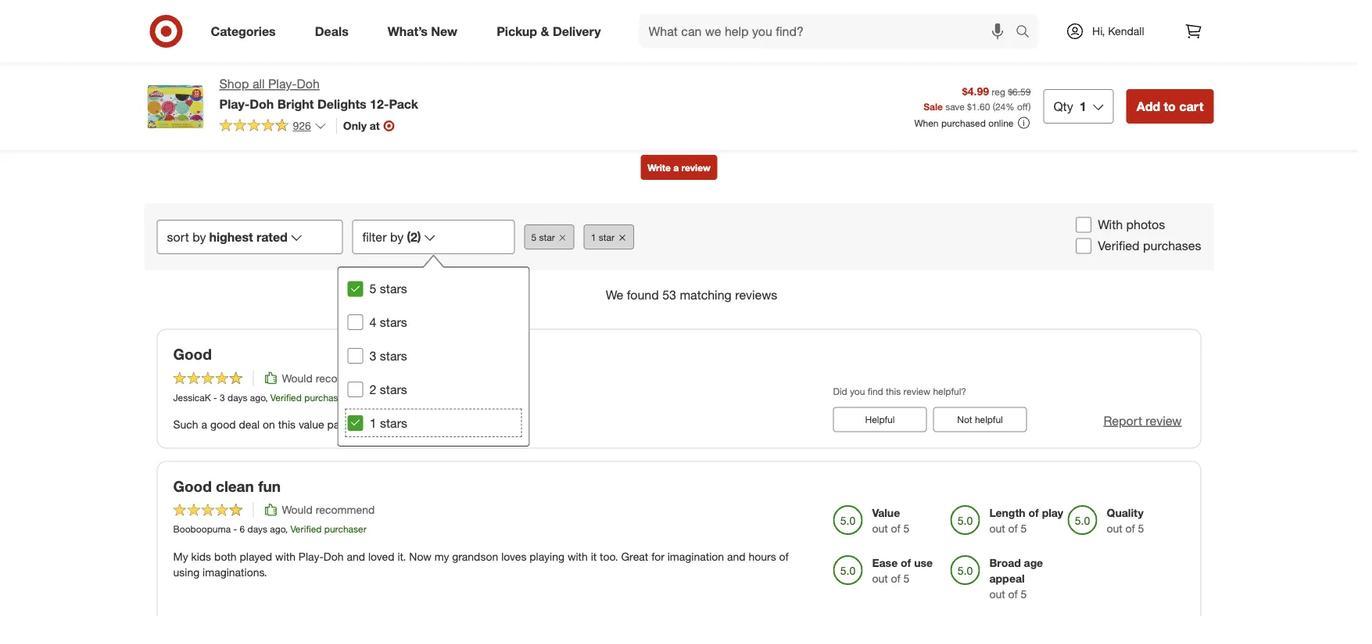 Task type: vqa. For each thing, say whether or not it's contained in the screenshot.
Merry
no



Task type: locate. For each thing, give the bounding box(es) containing it.
value left pack.
[[299, 417, 324, 431]]

2 would from the top
[[282, 503, 313, 517]]

0 vertical spatial ago
[[250, 391, 265, 403]]

purchaser for good clean fun
[[324, 523, 367, 535]]

1 right 1 stars option
[[370, 415, 377, 430]]

0 horizontal spatial doh
[[250, 96, 274, 111]]

review right write
[[682, 162, 711, 173]]

1 horizontal spatial with
[[568, 549, 588, 563]]

1 vertical spatial ,
[[285, 523, 288, 535]]

and left loved
[[347, 549, 365, 563]]

a right write
[[674, 162, 679, 173]]

with photos
[[1098, 217, 1166, 232]]

0 vertical spatial ,
[[265, 391, 268, 403]]

write a review button
[[641, 155, 718, 180]]

2 vertical spatial review
[[1146, 413, 1182, 428]]

a for such
[[201, 417, 207, 431]]

$
[[968, 100, 972, 112]]

1 vertical spatial verified
[[271, 391, 302, 403]]

-
[[214, 391, 217, 403], [234, 523, 237, 535]]

1 horizontal spatial a
[[674, 162, 679, 173]]

3 up the good
[[220, 391, 225, 403]]

0 vertical spatial days
[[228, 391, 248, 403]]

would
[[282, 371, 313, 385], [282, 503, 313, 517]]

with right played
[[275, 549, 296, 563]]

verified right 6
[[291, 523, 322, 535]]

2 horizontal spatial 1
[[1080, 99, 1087, 114]]

0 horizontal spatial ,
[[265, 391, 268, 403]]

0 vertical spatial on
[[678, 54, 690, 67]]

it.
[[398, 549, 406, 563]]

use
[[915, 556, 933, 570]]

good for good clean fun
[[173, 478, 212, 496]]

of
[[1029, 506, 1039, 520], [891, 522, 901, 536], [1009, 522, 1018, 536], [1126, 522, 1136, 536], [780, 549, 789, 563], [901, 556, 912, 570], [891, 572, 901, 586], [1009, 588, 1018, 601]]

0 horizontal spatial -
[[214, 391, 217, 403]]

ease of use out of 5
[[873, 556, 933, 586]]

did
[[833, 385, 848, 397]]

1 stars from the top
[[380, 281, 407, 296]]

qty
[[1054, 99, 1074, 114]]

$4.99 reg $6.59 sale save $ 1.60 ( 24 % off )
[[924, 84, 1031, 112]]

$6.59
[[1008, 86, 1031, 97]]

1 vertical spatial review
[[904, 385, 931, 397]]

we
[[606, 287, 624, 302]]

out inside ease of use out of 5
[[873, 572, 888, 586]]

0 vertical spatial recommend
[[316, 371, 375, 385]]

verified down with
[[1098, 238, 1140, 253]]

star left 1 star
[[539, 231, 555, 243]]

cart
[[1180, 99, 1204, 114]]

5 left 1 star
[[532, 231, 537, 243]]

What can we help you find? suggestions appear below search field
[[640, 14, 1020, 48]]

2 vertical spatial doh
[[324, 549, 344, 563]]

helpful?
[[934, 385, 967, 397]]

2 good from the top
[[173, 478, 212, 496]]

out down length in the right of the page
[[990, 522, 1006, 536]]

1 horizontal spatial this
[[886, 385, 901, 397]]

2
[[370, 382, 377, 397]]

report
[[1104, 413, 1143, 428]]

1 vertical spatial days
[[248, 523, 268, 535]]

6
[[240, 523, 245, 535]]

1 vertical spatial recommend
[[316, 503, 375, 517]]

- right the jessicak
[[214, 391, 217, 403]]

1 vertical spatial would
[[282, 503, 313, 517]]

on right deal
[[263, 417, 275, 431]]

ago up played
[[270, 523, 285, 535]]

ago up deal
[[250, 391, 265, 403]]

stars for 2 stars
[[380, 382, 407, 397]]

1 horizontal spatial 1
[[591, 231, 596, 243]]

5 stars
[[370, 281, 407, 296]]

5 stars from the top
[[380, 415, 407, 430]]

0 vertical spatial 1
[[1080, 99, 1087, 114]]

of inside broad age appeal out of 5
[[1009, 588, 1018, 601]]

purchaser for good
[[305, 391, 347, 403]]

recommend down 3 stars 'checkbox'
[[316, 371, 375, 385]]

5 up ease of use out of 5
[[904, 522, 910, 536]]

2 stars checkbox
[[348, 382, 363, 397]]

by left (2)
[[390, 229, 404, 244]]

1 vertical spatial doh
[[250, 96, 274, 111]]

did you find this review helpful?
[[833, 385, 967, 397]]

of down appeal
[[1009, 588, 1018, 601]]

only at
[[343, 119, 380, 132]]

out inside broad age appeal out of 5
[[990, 588, 1006, 601]]

stars right 2
[[380, 382, 407, 397]]

0 horizontal spatial a
[[201, 417, 207, 431]]

both
[[214, 549, 237, 563]]

1 vertical spatial play-
[[219, 96, 250, 111]]

4 stars from the top
[[380, 382, 407, 397]]

0 horizontal spatial value
[[299, 417, 324, 431]]

0 horizontal spatial with
[[275, 549, 296, 563]]

stars for 4 stars
[[380, 315, 407, 330]]

review
[[682, 162, 711, 173], [904, 385, 931, 397], [1146, 413, 1182, 428]]

sort by highest rated
[[167, 229, 288, 244]]

my kids both played with play-doh and loved it. now my grandson loves playing with it too. great for imagination and hours of using imaginations.
[[173, 549, 789, 579]]

1 vertical spatial value
[[873, 506, 901, 520]]

good up the jessicak
[[173, 345, 212, 363]]

0 horizontal spatial by
[[193, 229, 206, 244]]

out inside "value out of 5"
[[873, 522, 888, 536]]

1 horizontal spatial ,
[[285, 523, 288, 535]]

0 vertical spatial review
[[682, 162, 711, 173]]

1 vertical spatial -
[[234, 523, 237, 535]]

0 horizontal spatial and
[[347, 549, 365, 563]]

1 vertical spatial purchaser
[[324, 523, 367, 535]]

2 recommend from the top
[[316, 503, 375, 517]]

1 would recommend from the top
[[282, 371, 375, 385]]

stars right 4
[[380, 315, 407, 330]]

1 by from the left
[[193, 229, 206, 244]]

doh down all
[[250, 96, 274, 111]]

great
[[621, 549, 649, 563]]

my
[[435, 549, 449, 563]]

0 vertical spatial purchaser
[[305, 391, 347, 403]]

0 horizontal spatial 1
[[370, 415, 377, 430]]

926
[[293, 119, 311, 132]]

value inside "value out of 5"
[[873, 506, 901, 520]]

With photos checkbox
[[1076, 217, 1092, 233]]

1 recommend from the top
[[316, 371, 375, 385]]

quality
[[1107, 506, 1144, 520]]

ago for good
[[250, 391, 265, 403]]

out up the ease
[[873, 522, 888, 536]]

1 vertical spatial good
[[173, 478, 212, 496]]

out down quality
[[1107, 522, 1123, 536]]

, up such a good deal on this value pack. the colors are pretty on the bottom of page
[[265, 391, 268, 403]]

ago
[[250, 391, 265, 403], [270, 523, 285, 535]]

0 vertical spatial this
[[886, 385, 901, 397]]

verified for good
[[271, 391, 302, 403]]

0 vertical spatial a
[[674, 162, 679, 173]]

53
[[663, 287, 677, 302]]

good
[[210, 417, 236, 431]]

5 inside length of play out of 5
[[1021, 522, 1027, 536]]

good left clean
[[173, 478, 212, 496]]

would up booboopuma - 6 days ago , verified purchaser
[[282, 503, 313, 517]]

on down images
[[678, 54, 690, 67]]

loved
[[368, 549, 395, 563]]

2 horizontal spatial review
[[1146, 413, 1182, 428]]

stars left are
[[380, 415, 407, 430]]

0 horizontal spatial 3
[[220, 391, 225, 403]]

reg
[[992, 86, 1006, 97]]

colors
[[379, 417, 409, 431]]

your
[[693, 54, 714, 67]]

5
[[532, 231, 537, 243], [370, 281, 377, 296], [904, 522, 910, 536], [1021, 522, 1027, 536], [1139, 522, 1145, 536], [904, 572, 910, 586], [1021, 588, 1027, 601]]

helpful
[[975, 414, 1003, 425]]

1 horizontal spatial ago
[[270, 523, 285, 535]]

good
[[173, 345, 212, 363], [173, 478, 212, 496]]

out for length of play out of 5
[[990, 522, 1006, 536]]

1 horizontal spatial doh
[[297, 76, 320, 92]]

at
[[370, 119, 380, 132]]

would recommend for good clean fun
[[282, 503, 375, 517]]

0 vertical spatial doh
[[297, 76, 320, 92]]

1 vertical spatial on
[[263, 417, 275, 431]]

out down the ease
[[873, 572, 888, 586]]

of inside "quality out of 5"
[[1126, 522, 1136, 536]]

with
[[275, 549, 296, 563], [568, 549, 588, 563]]

with
[[1098, 217, 1123, 232]]

with left it
[[568, 549, 588, 563]]

this right deal
[[278, 417, 296, 431]]

would recommend down 3 stars 'checkbox'
[[282, 371, 375, 385]]

star for 1 star
[[599, 231, 615, 243]]

0 vertical spatial would
[[282, 371, 313, 385]]

shop all play-doh play-doh bright delights 12-pack
[[219, 76, 418, 111]]

3 stars checkbox
[[348, 348, 363, 364]]

2 horizontal spatial play-
[[299, 549, 324, 563]]

verified up such a good deal on this value pack. the colors are pretty on the bottom of page
[[271, 391, 302, 403]]

, right 6
[[285, 523, 288, 535]]

0 vertical spatial -
[[214, 391, 217, 403]]

out down appeal
[[990, 588, 1006, 601]]

1 would from the top
[[282, 371, 313, 385]]

filter by (2)
[[363, 229, 421, 244]]

2 vertical spatial verified
[[291, 523, 322, 535]]

and
[[347, 549, 365, 563], [727, 549, 746, 563]]

(2)
[[407, 229, 421, 244]]

1 star from the left
[[539, 231, 555, 243]]

sale
[[924, 100, 943, 112]]

5 stars checkbox
[[348, 281, 363, 297]]

0 horizontal spatial play-
[[219, 96, 250, 111]]

2 vertical spatial 1
[[370, 415, 377, 430]]

out inside length of play out of 5
[[990, 522, 1006, 536]]

0 vertical spatial would recommend
[[282, 371, 375, 385]]

926 link
[[219, 118, 327, 136]]

this right "find"
[[886, 385, 901, 397]]

1 vertical spatial this
[[278, 417, 296, 431]]

stars up 2 stars
[[380, 348, 407, 363]]

stars up 4 stars
[[380, 281, 407, 296]]

5 inside button
[[532, 231, 537, 243]]

kendall
[[1109, 24, 1145, 38]]

a for write
[[674, 162, 679, 173]]

such
[[173, 417, 198, 431]]

categories link
[[198, 14, 295, 48]]

days up deal
[[228, 391, 248, 403]]

of up the ease
[[891, 522, 901, 536]]

search button
[[1009, 14, 1047, 52]]

based
[[644, 54, 675, 67]]

2 would recommend from the top
[[282, 503, 375, 517]]

0 vertical spatial play-
[[268, 76, 297, 92]]

play- up 'bright'
[[268, 76, 297, 92]]

1 vertical spatial 1
[[591, 231, 596, 243]]

value up the ease
[[873, 506, 901, 520]]

1 vertical spatial would recommend
[[282, 503, 375, 517]]

out inside "quality out of 5"
[[1107, 522, 1123, 536]]

age
[[1024, 556, 1044, 570]]

good clean fun
[[173, 478, 281, 496]]

2 horizontal spatial doh
[[324, 549, 344, 563]]

5 star button
[[524, 224, 575, 249]]

5 down "value out of 5"
[[904, 572, 910, 586]]

1 vertical spatial a
[[201, 417, 207, 431]]

1 horizontal spatial star
[[599, 231, 615, 243]]

0 vertical spatial value
[[299, 417, 324, 431]]

0 vertical spatial 3
[[370, 348, 377, 363]]

0 horizontal spatial on
[[263, 417, 275, 431]]

1 horizontal spatial review
[[904, 385, 931, 397]]

1 with from the left
[[275, 549, 296, 563]]

1 vertical spatial ago
[[270, 523, 285, 535]]

days right 6
[[248, 523, 268, 535]]

appeal
[[990, 572, 1025, 586]]

deals
[[315, 24, 349, 39]]

purchases
[[1144, 238, 1202, 253]]

5 down length in the right of the page
[[1021, 522, 1027, 536]]

stars
[[380, 281, 407, 296], [380, 315, 407, 330], [380, 348, 407, 363], [380, 382, 407, 397], [380, 415, 407, 430]]

5 down appeal
[[1021, 588, 1027, 601]]

sort
[[167, 229, 189, 244]]

3 stars from the top
[[380, 348, 407, 363]]

hi, kendall
[[1093, 24, 1145, 38]]

a inside button
[[674, 162, 679, 173]]

days for good clean fun
[[248, 523, 268, 535]]

1 stars checkbox
[[348, 415, 363, 431]]

recommend up loved
[[316, 503, 375, 517]]

5 down quality
[[1139, 522, 1145, 536]]

verified for good clean fun
[[291, 523, 322, 535]]

doh left loved
[[324, 549, 344, 563]]

1 horizontal spatial value
[[873, 506, 901, 520]]

would up jessicak - 3 days ago , verified purchaser
[[282, 371, 313, 385]]

1 right 5 star button
[[591, 231, 596, 243]]

2 and from the left
[[727, 549, 746, 563]]

1 right qty
[[1080, 99, 1087, 114]]

0 horizontal spatial this
[[278, 417, 296, 431]]

0 horizontal spatial review
[[682, 162, 711, 173]]

play- down booboopuma - 6 days ago , verified purchaser
[[299, 549, 324, 563]]

would recommend up booboopuma - 6 days ago , verified purchaser
[[282, 503, 375, 517]]

24
[[996, 100, 1006, 112]]

of down length in the right of the page
[[1009, 522, 1018, 536]]

1 and from the left
[[347, 549, 365, 563]]

days for good
[[228, 391, 248, 403]]

2 by from the left
[[390, 229, 404, 244]]

0 vertical spatial verified
[[1098, 238, 1140, 253]]

a right such at the left of page
[[201, 417, 207, 431]]

2 vertical spatial play-
[[299, 549, 324, 563]]

2 star from the left
[[599, 231, 615, 243]]

1 good from the top
[[173, 345, 212, 363]]

by
[[193, 229, 206, 244], [390, 229, 404, 244]]

3 right 3 stars 'checkbox'
[[370, 348, 377, 363]]

and left 'hours'
[[727, 549, 746, 563]]

review right report
[[1146, 413, 1182, 428]]

jessicak - 3 days ago , verified purchaser
[[173, 391, 347, 403]]

by right 'sort' at the top of page
[[193, 229, 206, 244]]

1 horizontal spatial by
[[390, 229, 404, 244]]

1 horizontal spatial and
[[727, 549, 746, 563]]

- left 6
[[234, 523, 237, 535]]

1 inside button
[[591, 231, 596, 243]]

1 horizontal spatial on
[[678, 54, 690, 67]]

new
[[431, 24, 458, 39]]

1 star button
[[584, 224, 634, 249]]

of right 'hours'
[[780, 549, 789, 563]]

,
[[265, 391, 268, 403], [285, 523, 288, 535]]

play- down shop
[[219, 96, 250, 111]]

of down quality
[[1126, 522, 1136, 536]]

0 horizontal spatial ago
[[250, 391, 265, 403]]

- for good clean fun
[[234, 523, 237, 535]]

star right 5 star button
[[599, 231, 615, 243]]

4 stars checkbox
[[348, 315, 363, 330]]

1 horizontal spatial -
[[234, 523, 237, 535]]

0 vertical spatial good
[[173, 345, 212, 363]]

5 inside ease of use out of 5
[[904, 572, 910, 586]]

would recommend for good
[[282, 371, 375, 385]]

verified
[[1098, 238, 1140, 253], [271, 391, 302, 403], [291, 523, 322, 535]]

2 stars from the top
[[380, 315, 407, 330]]

review left helpful?
[[904, 385, 931, 397]]

0 horizontal spatial star
[[539, 231, 555, 243]]

out
[[873, 522, 888, 536], [990, 522, 1006, 536], [1107, 522, 1123, 536], [873, 572, 888, 586], [990, 588, 1006, 601]]

doh up 'bright'
[[297, 76, 320, 92]]



Task type: describe. For each thing, give the bounding box(es) containing it.
delivery
[[553, 24, 601, 39]]

for
[[652, 549, 665, 563]]

- for good
[[214, 391, 217, 403]]

we found 53 matching reviews
[[606, 287, 778, 302]]

play- inside my kids both played with play-doh and loved it. now my grandson loves playing with it too. great for imagination and hours of using imaginations.
[[299, 549, 324, 563]]

find
[[868, 385, 884, 397]]

, for good
[[265, 391, 268, 403]]

write
[[648, 162, 671, 173]]

now
[[409, 549, 432, 563]]

booboopuma - 6 days ago , verified purchaser
[[173, 523, 367, 535]]

length of play out of 5
[[990, 506, 1064, 536]]

found
[[627, 287, 659, 302]]

played
[[240, 549, 272, 563]]

deal
[[239, 417, 260, 431]]

what's new
[[388, 24, 458, 39]]

pickup
[[497, 24, 537, 39]]

grandson
[[452, 549, 498, 563]]

you
[[850, 385, 865, 397]]

such a good deal on this value pack. the colors are pretty
[[173, 417, 459, 431]]

value out of 5
[[873, 506, 910, 536]]

off
[[1018, 100, 1029, 112]]

imagination
[[668, 549, 724, 563]]

pack.
[[327, 417, 354, 431]]

by for sort by
[[193, 229, 206, 244]]

1 horizontal spatial 3
[[370, 348, 377, 363]]

when purchased online
[[915, 117, 1014, 129]]

images
[[670, 38, 706, 52]]

of left use in the bottom right of the page
[[901, 556, 912, 570]]

jessicak
[[173, 391, 211, 403]]

good for good
[[173, 345, 212, 363]]

5 inside "value out of 5"
[[904, 522, 910, 536]]

doh inside my kids both played with play-doh and loved it. now my grandson loves playing with it too. great for imagination and hours of using imaginations.
[[324, 549, 344, 563]]

it
[[591, 549, 597, 563]]

1 horizontal spatial play-
[[268, 76, 297, 92]]

search
[[1009, 25, 1047, 40]]

would for good
[[282, 371, 313, 385]]

booboopuma
[[173, 523, 231, 535]]

qty 1
[[1054, 99, 1087, 114]]

5 right 5 stars checkbox
[[370, 281, 377, 296]]

ago for good clean fun
[[270, 523, 285, 535]]

4 stars
[[370, 315, 407, 330]]

1 vertical spatial 3
[[220, 391, 225, 403]]

1 for stars
[[370, 415, 377, 430]]

fun
[[258, 478, 281, 496]]

no images based on your selections.
[[644, 38, 714, 83]]

1 for star
[[591, 231, 596, 243]]

(
[[993, 100, 996, 112]]

reviews
[[735, 287, 778, 302]]

too.
[[600, 549, 618, 563]]

imaginations.
[[203, 565, 267, 579]]

)
[[1029, 100, 1031, 112]]

stars for 1 stars
[[380, 415, 407, 430]]

would for good clean fun
[[282, 503, 313, 517]]

filter
[[363, 229, 387, 244]]

save
[[946, 100, 965, 112]]

report review button
[[1104, 412, 1182, 430]]

out for ease of use out of 5
[[873, 572, 888, 586]]

Verified purchases checkbox
[[1076, 238, 1092, 254]]

&
[[541, 24, 549, 39]]

1.60
[[972, 100, 991, 112]]

shop
[[219, 76, 249, 92]]

out for broad age appeal out of 5
[[990, 588, 1006, 601]]

recommend for good
[[316, 371, 375, 385]]

hi,
[[1093, 24, 1106, 38]]

stars for 5 stars
[[380, 281, 407, 296]]

not helpful
[[958, 414, 1003, 425]]

of down the ease
[[891, 572, 901, 586]]

broad
[[990, 556, 1021, 570]]

are
[[412, 417, 427, 431]]

of inside "value out of 5"
[[891, 522, 901, 536]]

4
[[370, 315, 377, 330]]

kids
[[191, 549, 211, 563]]

add
[[1137, 99, 1161, 114]]

3 stars
[[370, 348, 407, 363]]

loves
[[502, 549, 527, 563]]

5 inside broad age appeal out of 5
[[1021, 588, 1027, 601]]

star for 5 star
[[539, 231, 555, 243]]

purchased
[[942, 117, 986, 129]]

ease
[[873, 556, 898, 570]]

on inside no images based on your selections.
[[678, 54, 690, 67]]

play
[[1042, 506, 1064, 520]]

matching
[[680, 287, 732, 302]]

broad age appeal out of 5
[[990, 556, 1044, 601]]

not helpful button
[[934, 407, 1027, 432]]

bright
[[278, 96, 314, 111]]

, for good clean fun
[[285, 523, 288, 535]]

5 inside "quality out of 5"
[[1139, 522, 1145, 536]]

%
[[1006, 100, 1015, 112]]

$4.99
[[963, 84, 989, 98]]

of left play
[[1029, 506, 1039, 520]]

the
[[357, 417, 376, 431]]

stars for 3 stars
[[380, 348, 407, 363]]

my
[[173, 549, 188, 563]]

helpful
[[866, 414, 895, 425]]

1 star
[[591, 231, 615, 243]]

by for filter by
[[390, 229, 404, 244]]

12-
[[370, 96, 389, 111]]

2 with from the left
[[568, 549, 588, 563]]

highest
[[209, 229, 253, 244]]

recommend for good clean fun
[[316, 503, 375, 517]]

what's
[[388, 24, 428, 39]]

image of play-doh bright delights 12-pack image
[[144, 75, 207, 138]]

using
[[173, 565, 200, 579]]

what's new link
[[374, 14, 477, 48]]

add to cart
[[1137, 99, 1204, 114]]

2 stars
[[370, 382, 407, 397]]

add to cart button
[[1127, 89, 1214, 124]]

of inside my kids both played with play-doh and loved it. now my grandson loves playing with it too. great for imagination and hours of using imaginations.
[[780, 549, 789, 563]]

only
[[343, 119, 367, 132]]



